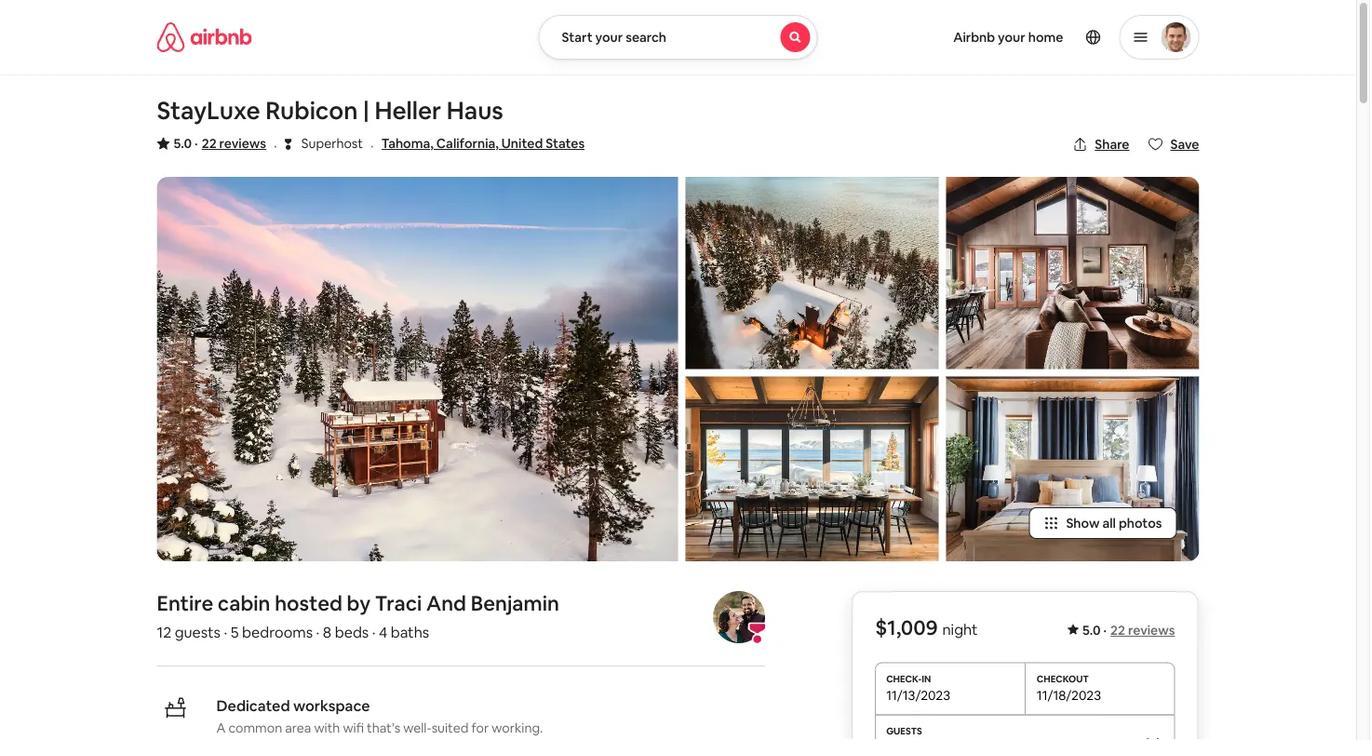 Task type: vqa. For each thing, say whether or not it's contained in the screenshot.
$ corresponding to $ text field
no



Task type: locate. For each thing, give the bounding box(es) containing it.
show all photos button
[[1029, 507, 1177, 539]]

8
[[323, 622, 332, 641]]

profile element
[[840, 0, 1199, 74]]

show
[[1066, 515, 1100, 532]]

󰀃
[[285, 135, 292, 152]]

united
[[502, 135, 543, 152]]

1 vertical spatial 22 reviews button
[[1111, 622, 1175, 639]]

your right start
[[595, 29, 623, 46]]

0 horizontal spatial escape to our lavish mountain cabin in lake tahoe and wake up to the serenity of a sunrise overlooking the pristine waters of the lake. image
[[157, 177, 678, 561]]

and benjamin
[[426, 590, 559, 616]]

your inside "profile" element
[[998, 29, 1026, 46]]

0 vertical spatial 22
[[202, 135, 217, 152]]

1 your from the left
[[595, 29, 623, 46]]

5.0
[[174, 135, 192, 152], [1083, 622, 1101, 639]]

night
[[942, 620, 978, 639]]

area
[[285, 720, 311, 736]]

0 vertical spatial 5.0
[[174, 135, 192, 152]]

common
[[228, 720, 282, 736]]

save
[[1171, 136, 1199, 153]]

reviews
[[219, 135, 266, 152], [1128, 622, 1175, 639]]

12
[[157, 622, 171, 641]]

· tahoma, california, united states
[[371, 135, 585, 155]]

·
[[195, 135, 198, 152], [274, 135, 277, 155], [371, 135, 374, 155], [1104, 622, 1107, 639], [224, 622, 227, 641], [316, 622, 320, 641], [372, 622, 376, 641]]

1 horizontal spatial 5.0
[[1083, 622, 1101, 639]]

start your search
[[562, 29, 667, 46]]

beds
[[335, 622, 369, 641]]

your
[[595, 29, 623, 46], [998, 29, 1026, 46]]

suited
[[432, 720, 469, 736]]

your for start
[[595, 29, 623, 46]]

2 escape to our lavish mountain cabin in lake tahoe and wake up to the serenity of a sunrise overlooking the pristine waters of the lake. image from the left
[[686, 177, 939, 369]]

1 guest element
[[875, 714, 1175, 740]]

airbnb
[[953, 29, 995, 46]]

0 vertical spatial 5.0 · 22 reviews
[[174, 135, 266, 152]]

5.0 · 22 reviews
[[174, 135, 266, 152], [1083, 622, 1175, 639]]

0 vertical spatial 22 reviews button
[[202, 134, 266, 153]]

2 your from the left
[[998, 29, 1026, 46]]

1 horizontal spatial your
[[998, 29, 1026, 46]]

22 reviews button
[[202, 134, 266, 153], [1111, 622, 1175, 639]]

escape to our lavish mountain cabin in lake tahoe and wake up to the serenity of a sunrise overlooking the pristine waters of the lake. image
[[157, 177, 678, 561], [686, 177, 939, 369]]

1 vertical spatial reviews
[[1128, 622, 1175, 639]]

guests
[[175, 622, 221, 641]]

rubicon
[[265, 95, 358, 126]]

gather around the table for a feast with a view! enjoy the beauty of lake tahoe while savoring every bite in our modern rustic dining area. image
[[686, 377, 939, 561]]

5.0 down stayluxe
[[174, 135, 192, 152]]

0 horizontal spatial 22 reviews button
[[202, 134, 266, 153]]

1 horizontal spatial reviews
[[1128, 622, 1175, 639]]

stayluxe
[[157, 95, 260, 126]]

your inside button
[[595, 29, 623, 46]]

your left home
[[998, 29, 1026, 46]]

1 horizontal spatial 22 reviews button
[[1111, 622, 1175, 639]]

1 horizontal spatial 5.0 · 22 reviews
[[1083, 622, 1175, 639]]

0 horizontal spatial reviews
[[219, 135, 266, 152]]

home
[[1028, 29, 1064, 46]]

show all photos
[[1066, 515, 1162, 532]]

states
[[546, 135, 585, 152]]

22
[[202, 135, 217, 152], [1111, 622, 1125, 639]]

0 vertical spatial reviews
[[219, 135, 266, 152]]

11/18/2023
[[1037, 687, 1101, 703]]

traci and benjamin is a superhost. learn more about traci and benjamin. image
[[713, 591, 765, 643], [713, 591, 765, 643]]

1 vertical spatial 5.0 · 22 reviews
[[1083, 622, 1175, 639]]

for
[[472, 720, 489, 736]]

0 horizontal spatial your
[[595, 29, 623, 46]]

entire cabin hosted by traci and benjamin 12 guests · 5 bedrooms · 8 beds · 4 baths
[[157, 590, 559, 641]]

working.
[[492, 720, 543, 736]]

1 vertical spatial 22
[[1111, 622, 1125, 639]]

5.0 up 11/18/2023
[[1083, 622, 1101, 639]]

airbnb your home link
[[942, 18, 1075, 57]]

search
[[626, 29, 667, 46]]

traci
[[375, 590, 422, 616]]

4
[[379, 622, 387, 641]]

$1,009 night
[[875, 614, 978, 641]]

wifi
[[343, 720, 364, 736]]

5
[[231, 622, 239, 641]]

5.0 · 22 reviews up 11/18/2023
[[1083, 622, 1175, 639]]

dedicated workspace a common area with wifi that's well-suited for working.
[[216, 696, 543, 736]]

5.0 · 22 reviews down stayluxe
[[174, 135, 266, 152]]

1 horizontal spatial escape to our lavish mountain cabin in lake tahoe and wake up to the serenity of a sunrise overlooking the pristine waters of the lake. image
[[686, 177, 939, 369]]

|
[[363, 95, 369, 126]]

start your search button
[[539, 15, 818, 60]]



Task type: describe. For each thing, give the bounding box(es) containing it.
Start your search search field
[[539, 15, 818, 60]]

bedrooms
[[242, 622, 313, 641]]

stayluxe rubicon | heller haus
[[157, 95, 503, 126]]

1 horizontal spatial 22
[[1111, 622, 1125, 639]]

workspace
[[293, 696, 370, 715]]

$1,009
[[875, 614, 938, 641]]

0 horizontal spatial 22
[[202, 135, 217, 152]]

share button
[[1065, 128, 1137, 160]]

tahoma,
[[381, 135, 434, 152]]

share
[[1095, 136, 1130, 153]]

superhost
[[301, 135, 363, 152]]

haus
[[447, 95, 503, 126]]

0 horizontal spatial 5.0 · 22 reviews
[[174, 135, 266, 152]]

heller
[[375, 95, 441, 126]]

airbnb your home
[[953, 29, 1064, 46]]

a
[[216, 720, 226, 736]]

photos
[[1119, 515, 1162, 532]]

escape to your own mountain oasis with stunning lake views, where luxury meets nature in a perfectly curated bedroom complete with plush linens, cozy pillows, beautiful curtains, a charming chair, and a touch of greenery to awaken your senses. image
[[946, 377, 1199, 561]]

that's
[[367, 720, 400, 736]]

cabin
[[218, 590, 270, 616]]

start
[[562, 29, 593, 46]]

with
[[314, 720, 340, 736]]

well-
[[403, 720, 432, 736]]

dedicated
[[216, 696, 290, 715]]

· inside · tahoma, california, united states
[[371, 135, 374, 155]]

all
[[1103, 515, 1116, 532]]

your for airbnb
[[998, 29, 1026, 46]]

save button
[[1141, 128, 1207, 160]]

entire
[[157, 590, 213, 616]]

1 escape to our lavish mountain cabin in lake tahoe and wake up to the serenity of a sunrise overlooking the pristine waters of the lake. image from the left
[[157, 177, 678, 561]]

hosted
[[275, 590, 343, 616]]

11/13/2023
[[886, 687, 951, 703]]

by
[[347, 590, 371, 616]]

california,
[[436, 135, 499, 152]]

0 horizontal spatial 5.0
[[174, 135, 192, 152]]

1 vertical spatial 5.0
[[1083, 622, 1101, 639]]

baths
[[391, 622, 429, 641]]

tahoma, california, united states button
[[381, 132, 585, 155]]

cozy up with loved ones in our luxurious living room, complete with comfortable sofas, a warm fireplace, and board games - the perfect spot for laughter, conversation, and relaxation in our modern, yet rustic mountain cabin. image
[[946, 177, 1199, 369]]



